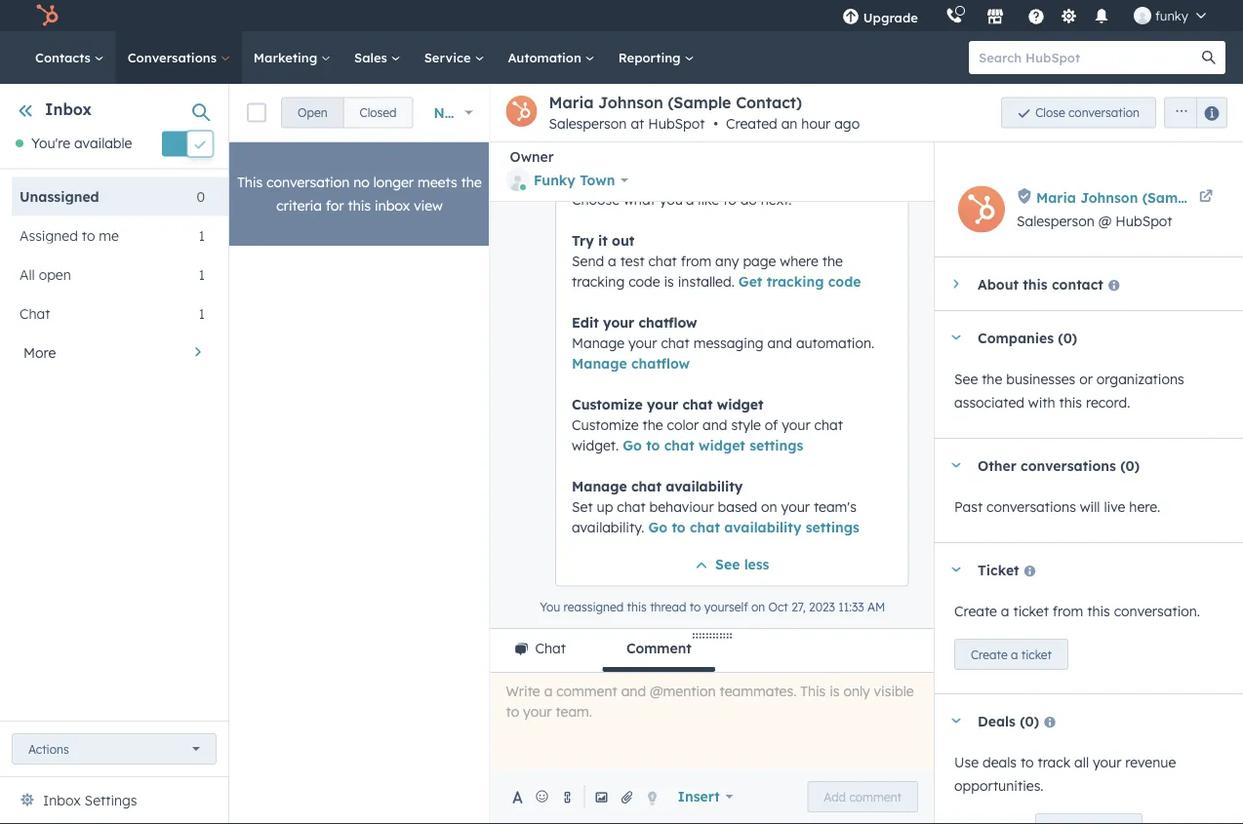Task type: locate. For each thing, give the bounding box(es) containing it.
johnson for contact)
[[598, 93, 663, 112]]

messaging
[[693, 335, 763, 352]]

(0) for deals (0)
[[1020, 713, 1039, 730]]

1 vertical spatial manage
[[571, 355, 627, 372]]

caret image inside about this contact dropdown button
[[954, 278, 959, 290]]

a inside "try it out send a test chat from any page where the tracking code is installed."
[[608, 253, 616, 270]]

group down search button
[[1157, 97, 1228, 128]]

salesperson @ hubspot
[[1017, 213, 1173, 230]]

a down ticket at the bottom right
[[1001, 603, 1010, 620]]

1 horizontal spatial maria
[[1037, 189, 1076, 206]]

chat button
[[490, 630, 590, 672]]

hubspot down maria johnson (sample conta link
[[1116, 213, 1173, 230]]

your left team's
[[781, 499, 810, 516]]

caret image for ticket
[[951, 568, 962, 572]]

2 vertical spatial (0)
[[1020, 713, 1039, 730]]

conversation inside this conversation no longer meets the criteria for this inbox view
[[267, 174, 350, 191]]

to right widget.
[[646, 437, 660, 454]]

conversation.
[[1114, 603, 1201, 620]]

team's
[[813, 499, 856, 516]]

caret image inside companies (0) dropdown button
[[951, 335, 962, 340]]

0 horizontal spatial a
[[608, 253, 616, 270]]

the
[[461, 174, 482, 191], [822, 253, 843, 270], [982, 371, 1003, 388], [642, 417, 663, 434]]

chatflow down is in the top right of the page
[[638, 314, 697, 331]]

your right "all"
[[1093, 754, 1122, 772]]

salesperson left @
[[1017, 213, 1095, 230]]

0 vertical spatial see
[[955, 371, 978, 388]]

1 vertical spatial will
[[1080, 499, 1100, 516]]

conversation right close
[[1069, 105, 1140, 120]]

menu item
[[932, 0, 936, 31]]

create down ticket at the bottom right
[[955, 603, 997, 620]]

go down behaviour
[[648, 519, 667, 536]]

availability down based
[[724, 519, 801, 536]]

on up go to chat availability settings
[[761, 499, 777, 516]]

create up deals on the bottom of the page
[[971, 648, 1008, 662]]

1 vertical spatial maria
[[1037, 189, 1076, 206]]

1 horizontal spatial hubspot
[[1116, 213, 1173, 230]]

maria inside maria johnson (sample contact) salesperson at hubspot • created an hour ago
[[549, 93, 594, 112]]

the inside customize your chat widget customize the color and style of your chat widget.
[[642, 417, 663, 434]]

inbox for inbox settings
[[43, 793, 81, 810]]

1 vertical spatial on
[[761, 499, 777, 516]]

0 horizontal spatial settings
[[749, 437, 803, 454]]

2 vertical spatial a
[[1011, 648, 1018, 662]]

menu
[[828, 0, 1220, 31]]

ticket for create a ticket
[[1022, 648, 1052, 662]]

create inside button
[[971, 648, 1008, 662]]

conversation inside button
[[1069, 105, 1140, 120]]

opportunities.
[[955, 778, 1044, 795]]

1 vertical spatial conversation
[[267, 174, 350, 191]]

any new chats on your website will appear here. choose what you'd like to do next:
[[571, 171, 880, 208]]

0 horizontal spatial conversation
[[267, 174, 350, 191]]

add comment group
[[807, 782, 918, 813]]

0 horizontal spatial and
[[702, 417, 727, 434]]

1 horizontal spatial salesperson
[[1017, 213, 1095, 230]]

conversations inside dropdown button
[[1021, 457, 1116, 474]]

caret image
[[954, 278, 959, 290], [951, 335, 962, 340], [951, 463, 962, 468], [951, 568, 962, 572], [951, 719, 962, 724]]

deals (0) button
[[935, 695, 1224, 748]]

where
[[780, 253, 818, 270]]

on inside manage chat availability set up chat behaviour based on your team's availability.
[[761, 499, 777, 516]]

on inside any new chats on your website will appear here. choose what you'd like to do next:
[[669, 171, 685, 188]]

0 vertical spatial settings
[[749, 437, 803, 454]]

this inside this conversation no longer meets the criteria for this inbox view
[[348, 197, 371, 214]]

1 1 from the top
[[199, 227, 205, 244]]

and inside customize your chat widget customize the color and style of your chat widget.
[[702, 417, 727, 434]]

group
[[281, 97, 413, 128], [1157, 97, 1228, 128]]

a left test
[[608, 253, 616, 270]]

see up the associated in the top right of the page
[[955, 371, 978, 388]]

0 horizontal spatial (0)
[[1020, 713, 1039, 730]]

manage chatflow link
[[571, 355, 690, 372]]

you
[[539, 601, 560, 615]]

0 horizontal spatial maria
[[549, 93, 594, 112]]

conta
[[1203, 189, 1243, 206]]

0 horizontal spatial code
[[628, 273, 660, 290]]

get tracking code link
[[738, 273, 861, 290]]

0 vertical spatial will
[[774, 171, 795, 188]]

johnson up at
[[598, 93, 663, 112]]

1 vertical spatial create
[[971, 648, 1008, 662]]

0 vertical spatial on
[[669, 171, 685, 188]]

will up next:
[[774, 171, 795, 188]]

caret image left the about at the right
[[954, 278, 959, 290]]

2 group from the left
[[1157, 97, 1228, 128]]

0 horizontal spatial (sample
[[668, 93, 731, 112]]

0 horizontal spatial tracking
[[571, 273, 624, 290]]

a up deals (0)
[[1011, 648, 1018, 662]]

1 vertical spatial inbox
[[43, 793, 81, 810]]

and up go to chat widget settings
[[702, 417, 727, 434]]

1 tracking from the left
[[571, 273, 624, 290]]

0 vertical spatial ticket
[[1014, 603, 1049, 620]]

funky town button
[[506, 166, 629, 195]]

group down sales
[[281, 97, 413, 128]]

conversations up the "past conversations will live here."
[[1021, 457, 1116, 474]]

1 for to
[[199, 227, 205, 244]]

availability inside manage chat availability set up chat behaviour based on your team's availability.
[[665, 478, 743, 495]]

0 horizontal spatial group
[[281, 97, 413, 128]]

1 vertical spatial conversations
[[987, 499, 1076, 516]]

0 horizontal spatial go
[[622, 437, 642, 454]]

0 vertical spatial 1
[[199, 227, 205, 244]]

open
[[39, 266, 71, 283]]

0 horizontal spatial hubspot
[[648, 115, 705, 132]]

a for create a ticket
[[1011, 648, 1018, 662]]

to
[[723, 191, 736, 208], [82, 227, 95, 244], [646, 437, 660, 454], [671, 519, 685, 536], [689, 601, 701, 615], [1021, 754, 1034, 772]]

and right the messaging on the top right of the page
[[767, 335, 792, 352]]

1 horizontal spatial conversation
[[1069, 105, 1140, 120]]

1 vertical spatial (sample
[[1143, 189, 1199, 206]]

1 vertical spatial johnson
[[1081, 189, 1138, 206]]

1 vertical spatial from
[[1053, 603, 1084, 620]]

go for go to chat availability settings
[[648, 519, 667, 536]]

widget down style
[[698, 437, 745, 454]]

from inside "try it out send a test chat from any page where the tracking code is installed."
[[681, 253, 711, 270]]

test
[[620, 253, 644, 270]]

funky button
[[1122, 0, 1218, 31]]

1 horizontal spatial code
[[828, 273, 861, 290]]

see inside button
[[715, 557, 740, 574]]

code up "automation."
[[828, 273, 861, 290]]

or
[[1080, 371, 1093, 388]]

this down the no
[[348, 197, 371, 214]]

will inside any new chats on your website will appear here. choose what you'd like to do next:
[[774, 171, 795, 188]]

0 vertical spatial conversation
[[1069, 105, 1140, 120]]

upgrade image
[[842, 9, 860, 26]]

settings
[[749, 437, 803, 454], [805, 519, 859, 536]]

johnson for conta
[[1081, 189, 1138, 206]]

create
[[955, 603, 997, 620], [971, 648, 1008, 662]]

notifications button
[[1085, 0, 1118, 31]]

0 horizontal spatial here.
[[849, 171, 880, 188]]

availability up behaviour
[[665, 478, 743, 495]]

0 horizontal spatial johnson
[[598, 93, 663, 112]]

do
[[740, 191, 757, 208]]

availability.
[[571, 519, 644, 536]]

inbox up "you're available"
[[45, 100, 92, 119]]

0 vertical spatial inbox
[[45, 100, 92, 119]]

ticket up create a ticket button
[[1014, 603, 1049, 620]]

chat up manage chatflow link
[[661, 335, 689, 352]]

manage
[[571, 335, 624, 352], [571, 355, 627, 372], [571, 478, 627, 495]]

your right of
[[782, 417, 810, 434]]

0 vertical spatial availability
[[665, 478, 743, 495]]

companies (0) button
[[935, 311, 1224, 364]]

maria for conta
[[1037, 189, 1076, 206]]

1 horizontal spatial (sample
[[1143, 189, 1199, 206]]

1 horizontal spatial a
[[1001, 603, 1010, 620]]

0 vertical spatial go
[[622, 437, 642, 454]]

0 vertical spatial maria
[[549, 93, 594, 112]]

1 manage from the top
[[571, 335, 624, 352]]

send
[[571, 253, 604, 270]]

help button
[[1020, 0, 1053, 31]]

caret image left companies
[[951, 335, 962, 340]]

maria inside maria johnson (sample conta link
[[1037, 189, 1076, 206]]

go to chat availability settings link
[[648, 519, 859, 536]]

chat inside "try it out send a test chat from any page where the tracking code is installed."
[[648, 253, 677, 270]]

3 1 from the top
[[199, 305, 205, 322]]

your up manage chatflow link
[[628, 335, 657, 352]]

11:33
[[838, 601, 864, 615]]

to down behaviour
[[671, 519, 685, 536]]

chat down the color
[[664, 437, 694, 454]]

1 horizontal spatial from
[[1053, 603, 1084, 620]]

here. right live
[[1130, 499, 1161, 516]]

1 horizontal spatial chat
[[535, 640, 566, 657]]

upgrade
[[864, 9, 918, 25]]

and for messaging
[[767, 335, 792, 352]]

page
[[743, 253, 776, 270]]

tracking down send
[[571, 273, 624, 290]]

1 code from the left
[[628, 273, 660, 290]]

maria
[[549, 93, 594, 112], [1037, 189, 1076, 206]]

1 horizontal spatial go
[[648, 519, 667, 536]]

1 vertical spatial a
[[1001, 603, 1010, 620]]

1 customize from the top
[[571, 396, 642, 413]]

about this contact button
[[935, 258, 1224, 310]]

(sample inside maria johnson (sample contact) salesperson at hubspot • created an hour ago
[[668, 93, 731, 112]]

this inside about this contact dropdown button
[[1023, 275, 1048, 293]]

0 vertical spatial a
[[608, 253, 616, 270]]

caret image left ticket at the bottom right
[[951, 568, 962, 572]]

you're available image
[[16, 140, 23, 148]]

0 vertical spatial johnson
[[598, 93, 663, 112]]

code down test
[[628, 273, 660, 290]]

go for go to chat widget settings
[[622, 437, 642, 454]]

see left less
[[715, 557, 740, 574]]

hubspot image
[[35, 4, 59, 27]]

funky
[[1156, 7, 1189, 23]]

1 for open
[[199, 266, 205, 283]]

1 horizontal spatial tracking
[[766, 273, 824, 290]]

0 vertical spatial from
[[681, 253, 711, 270]]

hubspot
[[648, 115, 705, 132], [1116, 213, 1173, 230]]

2023
[[809, 601, 835, 615]]

the inside see the businesses or organizations associated with this record.
[[982, 371, 1003, 388]]

1 vertical spatial chatflow
[[631, 355, 690, 372]]

availability
[[665, 478, 743, 495], [724, 519, 801, 536]]

past conversations will live here.
[[955, 499, 1161, 516]]

and inside edit your chatflow manage your chat messaging and automation. manage chatflow
[[767, 335, 792, 352]]

go right widget.
[[622, 437, 642, 454]]

widget for your
[[717, 396, 763, 413]]

from up installed.
[[681, 253, 711, 270]]

(0) right deals on the bottom of the page
[[1020, 713, 1039, 730]]

2 vertical spatial manage
[[571, 478, 627, 495]]

service link
[[413, 31, 496, 84]]

assigned
[[20, 227, 78, 244]]

0 vertical spatial customize
[[571, 396, 642, 413]]

with
[[1029, 394, 1056, 411]]

1 vertical spatial settings
[[805, 519, 859, 536]]

other
[[978, 457, 1017, 474]]

funky
[[534, 172, 576, 189]]

salesperson left at
[[549, 115, 627, 132]]

close conversation button
[[1002, 97, 1157, 128]]

calling icon image
[[946, 8, 963, 25]]

1 vertical spatial ticket
[[1022, 648, 1052, 662]]

1 vertical spatial see
[[715, 557, 740, 574]]

hubspot inside maria johnson (sample contact) salesperson at hubspot • created an hour ago
[[648, 115, 705, 132]]

2 vertical spatial 1
[[199, 305, 205, 322]]

1 horizontal spatial and
[[767, 335, 792, 352]]

chat inside the chat 'button'
[[535, 640, 566, 657]]

customize
[[571, 396, 642, 413], [571, 417, 638, 434]]

caret image for deals (0)
[[951, 719, 962, 724]]

2 vertical spatial on
[[751, 601, 765, 615]]

go
[[622, 437, 642, 454], [648, 519, 667, 536]]

1 vertical spatial (0)
[[1121, 457, 1140, 474]]

settings down of
[[749, 437, 803, 454]]

widget up style
[[717, 396, 763, 413]]

(sample up •
[[668, 93, 731, 112]]

settings for go to chat widget settings
[[749, 437, 803, 454]]

0 vertical spatial here.
[[849, 171, 880, 188]]

johnson inside maria johnson (sample conta link
[[1081, 189, 1138, 206]]

inbox left settings
[[43, 793, 81, 810]]

your inside any new chats on your website will appear here. choose what you'd like to do next:
[[689, 171, 718, 188]]

and for color
[[702, 417, 727, 434]]

chat right of
[[814, 417, 843, 434]]

closed
[[360, 105, 397, 120]]

salesperson
[[549, 115, 627, 132], [1017, 213, 1095, 230]]

ticket down create a ticket from this conversation.
[[1022, 648, 1052, 662]]

sales
[[354, 49, 391, 65]]

1 vertical spatial widget
[[698, 437, 745, 454]]

chat right up
[[617, 499, 645, 516]]

0 vertical spatial chat
[[20, 305, 50, 322]]

chatflow up the color
[[631, 355, 690, 372]]

0 horizontal spatial from
[[681, 253, 711, 270]]

this down or
[[1059, 394, 1082, 411]]

1 horizontal spatial (0)
[[1058, 329, 1078, 346]]

(sample
[[668, 93, 731, 112], [1143, 189, 1199, 206]]

chat up more
[[20, 305, 50, 322]]

1 vertical spatial go
[[648, 519, 667, 536]]

caret image left the "other"
[[951, 463, 962, 468]]

1 vertical spatial customize
[[571, 417, 638, 434]]

1 group from the left
[[281, 97, 413, 128]]

available
[[74, 135, 132, 152]]

the up the associated in the top right of the page
[[982, 371, 1003, 388]]

to left 'track'
[[1021, 754, 1034, 772]]

on left "oct" at the right
[[751, 601, 765, 615]]

2 code from the left
[[828, 273, 861, 290]]

all
[[20, 266, 35, 283]]

2 customize from the top
[[571, 417, 638, 434]]

2 manage from the top
[[571, 355, 627, 372]]

widget inside customize your chat widget customize the color and style of your chat widget.
[[717, 396, 763, 413]]

see the businesses or organizations associated with this record.
[[955, 371, 1185, 411]]

from down the ticket dropdown button
[[1053, 603, 1084, 620]]

johnson up @
[[1081, 189, 1138, 206]]

a inside button
[[1011, 648, 1018, 662]]

1 horizontal spatial see
[[955, 371, 978, 388]]

caret image for about this contact
[[954, 278, 959, 290]]

conversation up the criteria
[[267, 174, 350, 191]]

settings image
[[1060, 8, 1078, 26]]

code
[[628, 273, 660, 290], [828, 273, 861, 290]]

2 1 from the top
[[199, 266, 205, 283]]

to inside use deals to track all your revenue opportunities.
[[1021, 754, 1034, 772]]

0 vertical spatial widget
[[717, 396, 763, 413]]

your up the color
[[647, 396, 678, 413]]

(0) up businesses
[[1058, 329, 1078, 346]]

caret image inside deals (0) dropdown button
[[951, 719, 962, 724]]

1 horizontal spatial group
[[1157, 97, 1228, 128]]

the inside this conversation no longer meets the criteria for this inbox view
[[461, 174, 482, 191]]

chat down you
[[535, 640, 566, 657]]

2 horizontal spatial a
[[1011, 648, 1018, 662]]

maria down automation "link"
[[549, 93, 594, 112]]

0 vertical spatial (0)
[[1058, 329, 1078, 346]]

0 horizontal spatial salesperson
[[549, 115, 627, 132]]

chat down behaviour
[[690, 519, 720, 536]]

0 horizontal spatial will
[[774, 171, 795, 188]]

the right "where"
[[822, 253, 843, 270]]

create a ticket
[[971, 648, 1052, 662]]

0 vertical spatial (sample
[[668, 93, 731, 112]]

1 horizontal spatial settings
[[805, 519, 859, 536]]

0 vertical spatial hubspot
[[648, 115, 705, 132]]

settings link
[[1057, 5, 1081, 26]]

your inside use deals to track all your revenue opportunities.
[[1093, 754, 1122, 772]]

conversations link
[[116, 31, 242, 84]]

the right "meets"
[[461, 174, 482, 191]]

on up you'd
[[669, 171, 685, 188]]

johnson inside maria johnson (sample contact) salesperson at hubspot • created an hour ago
[[598, 93, 663, 112]]

0 horizontal spatial see
[[715, 557, 740, 574]]

3 manage from the top
[[571, 478, 627, 495]]

code inside "try it out send a test chat from any page where the tracking code is installed."
[[628, 273, 660, 290]]

will left live
[[1080, 499, 1100, 516]]

(0) up live
[[1121, 457, 1140, 474]]

see inside see the businesses or organizations associated with this record.
[[955, 371, 978, 388]]

create for create a ticket
[[971, 648, 1008, 662]]

notifications image
[[1093, 9, 1111, 26]]

(sample left conta
[[1143, 189, 1199, 206]]

0 vertical spatial manage
[[571, 335, 624, 352]]

hubspot right at
[[648, 115, 705, 132]]

open
[[298, 105, 327, 120]]

maria johnson (sample contact) main content
[[229, 0, 1243, 825]]

1 vertical spatial 1
[[199, 266, 205, 283]]

manage chat availability set up chat behaviour based on your team's availability.
[[571, 478, 856, 536]]

caret image inside the ticket dropdown button
[[951, 568, 962, 572]]

meets
[[418, 174, 457, 191]]

your up the like
[[689, 171, 718, 188]]

here. right appear
[[849, 171, 880, 188]]

0 vertical spatial salesperson
[[549, 115, 627, 132]]

criteria
[[276, 197, 322, 214]]

1 horizontal spatial here.
[[1130, 499, 1161, 516]]

maria up salesperson @ hubspot at the top right
[[1037, 189, 1076, 206]]

to left "do"
[[723, 191, 736, 208]]

hubspot link
[[23, 4, 73, 27]]

2 horizontal spatial (0)
[[1121, 457, 1140, 474]]

1 vertical spatial chat
[[535, 640, 566, 657]]

1 vertical spatial and
[[702, 417, 727, 434]]

ticket inside button
[[1022, 648, 1052, 662]]

0 vertical spatial create
[[955, 603, 997, 620]]

chat up is in the top right of the page
[[648, 253, 677, 270]]

conversations down other conversations (0)
[[987, 499, 1076, 516]]

the left the color
[[642, 417, 663, 434]]

oct
[[768, 601, 788, 615]]

tracking down "where"
[[766, 273, 824, 290]]

edit
[[571, 314, 599, 331]]

it
[[598, 232, 607, 249]]

1 horizontal spatial johnson
[[1081, 189, 1138, 206]]

caret image left deals on the bottom of the page
[[951, 719, 962, 724]]

0 vertical spatial and
[[767, 335, 792, 352]]

any
[[715, 253, 739, 270]]

appear
[[798, 171, 845, 188]]

0 vertical spatial conversations
[[1021, 457, 1116, 474]]

settings down team's
[[805, 519, 859, 536]]

this right the about at the right
[[1023, 275, 1048, 293]]

live
[[1104, 499, 1126, 516]]

to left me
[[82, 227, 95, 244]]

settings for go to chat availability settings
[[805, 519, 859, 536]]



Task type: describe. For each thing, give the bounding box(es) containing it.
for
[[326, 197, 344, 214]]

a for create a ticket from this conversation.
[[1001, 603, 1010, 620]]

use deals to track all your revenue opportunities.
[[955, 754, 1176, 795]]

organizations
[[1097, 371, 1185, 388]]

go to chat widget settings
[[622, 437, 803, 454]]

caret image inside other conversations (0) dropdown button
[[951, 463, 962, 468]]

assigned to me
[[20, 227, 119, 244]]

this left thread
[[627, 601, 646, 615]]

insert button
[[665, 778, 746, 817]]

(0) for companies (0)
[[1058, 329, 1078, 346]]

add comment
[[824, 790, 902, 805]]

manage inside manage chat availability set up chat behaviour based on your team's availability.
[[571, 478, 627, 495]]

revenue
[[1126, 754, 1176, 772]]

menu containing funky
[[828, 0, 1220, 31]]

ticket
[[978, 561, 1020, 579]]

the inside "try it out send a test chat from any page where the tracking code is installed."
[[822, 253, 843, 270]]

funky town
[[534, 172, 615, 189]]

edit your chatflow manage your chat messaging and automation. manage chatflow
[[571, 314, 874, 372]]

1 vertical spatial salesperson
[[1017, 213, 1095, 230]]

create for create a ticket from this conversation.
[[955, 603, 997, 620]]

next:
[[761, 191, 792, 208]]

created
[[726, 115, 778, 132]]

@
[[1099, 213, 1112, 230]]

deals
[[983, 754, 1017, 772]]

unassigned
[[20, 188, 99, 205]]

you're
[[31, 135, 70, 152]]

chat up behaviour
[[631, 478, 661, 495]]

your inside manage chat availability set up chat behaviour based on your team's availability.
[[781, 499, 810, 516]]

see less
[[715, 557, 769, 574]]

an
[[781, 115, 798, 132]]

automation
[[508, 49, 585, 65]]

of
[[765, 417, 778, 434]]

help image
[[1028, 9, 1045, 26]]

you reassigned this thread to yourself on oct 27, 2023 11:33 am
[[539, 601, 885, 615]]

associated
[[955, 394, 1025, 411]]

your right edit on the left of the page
[[603, 314, 634, 331]]

contact)
[[736, 93, 802, 112]]

you'd
[[659, 191, 694, 208]]

tracking inside "try it out send a test chat from any page where the tracking code is installed."
[[571, 273, 624, 290]]

like
[[698, 191, 719, 208]]

close
[[1036, 105, 1066, 120]]

this inside see the businesses or organizations associated with this record.
[[1059, 394, 1082, 411]]

try it out send a test chat from any page where the tracking code is installed.
[[571, 232, 843, 290]]

maria for contact)
[[549, 93, 594, 112]]

add comment button
[[807, 782, 918, 813]]

chat inside edit your chatflow manage your chat messaging and automation. manage chatflow
[[661, 335, 689, 352]]

marketplaces image
[[987, 9, 1004, 26]]

all
[[1075, 754, 1089, 772]]

any
[[571, 171, 596, 188]]

here. inside any new chats on your website will appear here. choose what you'd like to do next:
[[849, 171, 880, 188]]

chat up the color
[[682, 396, 712, 413]]

search button
[[1193, 41, 1226, 74]]

1 vertical spatial hubspot
[[1116, 213, 1173, 230]]

set
[[571, 499, 593, 516]]

widget.
[[571, 437, 619, 454]]

search image
[[1202, 51, 1216, 64]]

hour
[[802, 115, 831, 132]]

(sample for conta
[[1143, 189, 1199, 206]]

past
[[955, 499, 983, 516]]

no
[[354, 174, 370, 191]]

0 horizontal spatial chat
[[20, 305, 50, 322]]

conversations for (0)
[[1021, 457, 1116, 474]]

contact
[[1052, 275, 1104, 293]]

at
[[631, 115, 644, 132]]

about this contact
[[978, 275, 1104, 293]]

companies
[[978, 329, 1054, 346]]

based
[[717, 499, 757, 516]]

other conversations (0) button
[[935, 439, 1224, 492]]

less
[[744, 557, 769, 574]]

this
[[237, 174, 263, 191]]

close conversation
[[1036, 105, 1140, 120]]

deals (0)
[[978, 713, 1039, 730]]

new
[[600, 171, 626, 188]]

this conversation no longer meets the criteria for this inbox view
[[237, 174, 482, 214]]

associated deals region
[[955, 752, 1224, 825]]

inbox for inbox
[[45, 100, 92, 119]]

conversations for will
[[987, 499, 1076, 516]]

1 vertical spatial here.
[[1130, 499, 1161, 516]]

other conversations (0)
[[978, 457, 1140, 474]]

website
[[721, 171, 771, 188]]

Open button
[[281, 97, 344, 128]]

1 horizontal spatial will
[[1080, 499, 1100, 516]]

comment button
[[602, 630, 716, 672]]

(sample for contact)
[[668, 93, 731, 112]]

up
[[596, 499, 613, 516]]

use
[[955, 754, 979, 772]]

reporting link
[[607, 31, 706, 84]]

comment
[[850, 790, 902, 805]]

salesperson inside maria johnson (sample contact) salesperson at hubspot • created an hour ago
[[549, 115, 627, 132]]

Search HubSpot search field
[[969, 41, 1208, 74]]

owner
[[510, 148, 554, 165]]

is
[[664, 273, 674, 290]]

customize your chat widget customize the color and style of your chat widget.
[[571, 396, 843, 454]]

try
[[571, 232, 594, 249]]

•
[[714, 115, 718, 132]]

Closed button
[[343, 97, 413, 128]]

thread
[[650, 601, 686, 615]]

choose
[[571, 191, 619, 208]]

automation link
[[496, 31, 607, 84]]

maria johnson (sample contact) salesperson at hubspot • created an hour ago
[[549, 93, 860, 132]]

0 vertical spatial chatflow
[[638, 314, 697, 331]]

get
[[738, 273, 762, 290]]

27,
[[791, 601, 805, 615]]

2 tracking from the left
[[766, 273, 824, 290]]

contacts
[[35, 49, 94, 65]]

widget for to
[[698, 437, 745, 454]]

service
[[424, 49, 475, 65]]

conversation for this
[[267, 174, 350, 191]]

ticket for create a ticket from this conversation.
[[1014, 603, 1049, 620]]

1 vertical spatial availability
[[724, 519, 801, 536]]

to right thread
[[689, 601, 701, 615]]

funky town image
[[1134, 7, 1152, 24]]

to inside any new chats on your website will appear here. choose what you'd like to do next:
[[723, 191, 736, 208]]

marketing link
[[242, 31, 343, 84]]

inbox
[[375, 197, 410, 214]]

group containing open
[[281, 97, 413, 128]]

conversation for close
[[1069, 105, 1140, 120]]

see for see less
[[715, 557, 740, 574]]

go to chat availability settings
[[648, 519, 859, 536]]

chats
[[630, 171, 665, 188]]

marketing
[[254, 49, 321, 65]]

color
[[667, 417, 698, 434]]

calling icon button
[[938, 3, 971, 29]]

businesses
[[1006, 371, 1076, 388]]

newest
[[434, 104, 484, 121]]

this down the ticket dropdown button
[[1087, 603, 1111, 620]]

see for see the businesses or organizations associated with this record.
[[955, 371, 978, 388]]

reporting
[[619, 49, 685, 65]]



Task type: vqa. For each thing, say whether or not it's contained in the screenshot.
to in ANY NEW CHATS ON YOUR WEBSITE WILL APPEAR HERE. CHOOSE WHAT YOU'D LIKE TO DO NEXT:
yes



